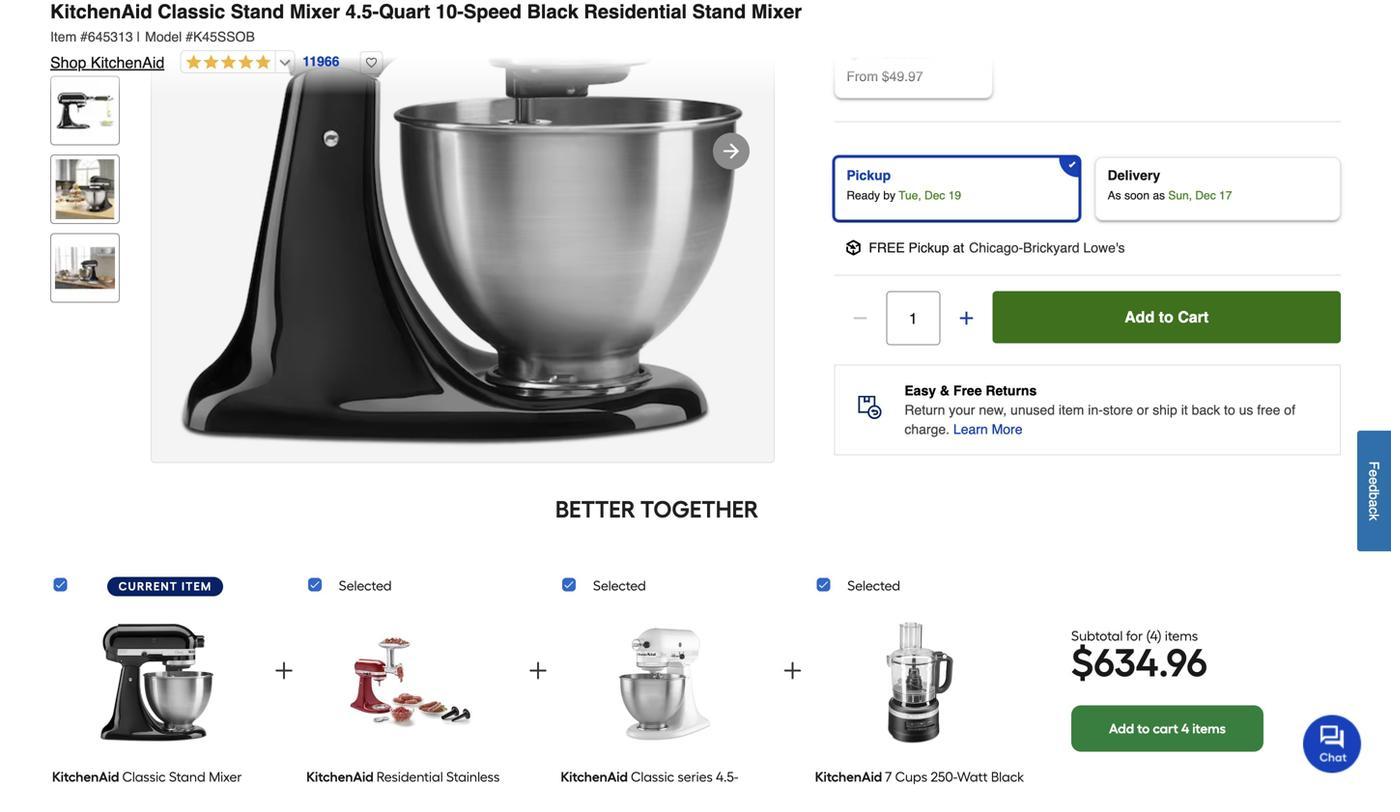Task type: describe. For each thing, give the bounding box(es) containing it.
1 vertical spatial kitchenaid
[[91, 54, 165, 72]]

free
[[954, 383, 982, 399]]

speed
[[464, 0, 522, 23]]

kitchenaid residential stainless steel food grinder attachment image
[[348, 612, 474, 753]]

kitchenaid 7 cups 250-watt black matte food processor image
[[857, 612, 983, 753]]

k
[[1367, 514, 1382, 521]]

a
[[1367, 500, 1382, 507]]

1 list item from the left
[[52, 605, 261, 786]]

selected for kitchenaid classic series 4.5-quart 10-speed white stand mixer image
[[593, 578, 646, 594]]

add to cart 4 items
[[1109, 721, 1226, 737]]

learn
[[954, 422, 988, 437]]

your
[[949, 403, 975, 418]]

k45ssob
[[193, 29, 255, 44]]

cart
[[1178, 308, 1209, 326]]

quart
[[379, 0, 430, 23]]

pickup ready by tue, dec 19
[[847, 168, 962, 203]]

f e e d b a c k
[[1367, 462, 1382, 521]]

returns
[[986, 383, 1037, 399]]

plus image
[[527, 660, 550, 683]]

kitchenaid classic stand mixer 4.5-quart 10-speed black residential stand mixer item # 645313 | model # k45ssob
[[50, 0, 802, 44]]

free
[[869, 240, 905, 256]]

dec inside "delivery as soon as sun, dec 17"
[[1196, 189, 1216, 203]]

as
[[1108, 189, 1122, 203]]

soon
[[1125, 189, 1150, 203]]

to for add to cart 4 items
[[1138, 721, 1150, 737]]

3 list item from the left
[[561, 605, 770, 786]]

easy
[[905, 383, 936, 399]]

black
[[527, 0, 579, 23]]

2 stand from the left
[[693, 0, 746, 23]]

chicago-
[[969, 240, 1024, 256]]

.96
[[1159, 640, 1208, 686]]

2 # from the left
[[186, 29, 193, 44]]

c
[[1367, 507, 1382, 514]]

classic
[[158, 0, 225, 23]]

f
[[1367, 462, 1382, 470]]

&
[[940, 383, 950, 399]]

1 e from the top
[[1367, 470, 1382, 477]]

add to cart
[[1125, 308, 1209, 326]]

or
[[1137, 403, 1149, 418]]

model
[[145, 29, 182, 44]]

easy & free returns return your new, unused item in-store or ship it back to us free of charge.
[[905, 383, 1296, 437]]

heart outline image
[[360, 51, 383, 74]]

add for add to cart 4 items
[[1109, 721, 1135, 737]]

current item
[[118, 580, 212, 594]]

pickup inside "pickup ready by tue, dec 19"
[[847, 168, 891, 183]]

learn more
[[954, 422, 1023, 437]]

1 horizontal spatial pickup
[[909, 240, 949, 256]]

items inside subtotal for ( 4 ) items $ 634 .96
[[1165, 628, 1198, 644]]

pickup image
[[846, 240, 861, 256]]

tue,
[[899, 189, 922, 203]]

item
[[182, 580, 212, 594]]

better together heading
[[50, 494, 1264, 525]]

free
[[1257, 403, 1281, 418]]

4 list item from the left
[[815, 605, 1025, 786]]

shop
[[50, 54, 86, 72]]

f e e d b a c k button
[[1358, 431, 1392, 552]]

2 e from the top
[[1367, 477, 1382, 485]]

from
[[847, 69, 878, 84]]

chat invite button image
[[1304, 715, 1363, 774]]

to inside easy & free returns return your new, unused item in-store or ship it back to us free of charge.
[[1224, 403, 1236, 418]]

protection from $49.97
[[847, 46, 934, 84]]

lowe's
[[1084, 240, 1125, 256]]

delivery
[[1108, 168, 1161, 183]]

kitchenaid  #k45ssob - thumbnail4 image
[[55, 159, 115, 219]]

4.8 stars image
[[181, 54, 271, 72]]

arrow right image
[[720, 140, 743, 163]]

current
[[118, 580, 178, 594]]

4 for subtotal for ( 4 ) items $ 634 .96
[[1151, 628, 1158, 644]]

shop kitchenaid
[[50, 54, 165, 72]]

subtotal
[[1072, 628, 1123, 644]]

option group containing pickup
[[827, 149, 1349, 229]]

|
[[137, 29, 140, 44]]

plus image for current item
[[272, 660, 296, 683]]

plus image for selected
[[781, 660, 804, 683]]

charge.
[[905, 422, 950, 437]]



Task type: vqa. For each thing, say whether or not it's contained in the screenshot.
'KitchenAid  #K45SSOB' "Image"
yes



Task type: locate. For each thing, give the bounding box(es) containing it.
in-
[[1088, 403, 1103, 418]]

stand
[[231, 0, 284, 23], [693, 0, 746, 23]]

selected for the kitchenaid 7 cups 250-watt black matte food processor image
[[848, 578, 901, 594]]

learn more link
[[954, 420, 1023, 439]]

# right item
[[80, 29, 88, 44]]

new,
[[979, 403, 1007, 418]]

pickup up ready
[[847, 168, 891, 183]]

4.5-
[[346, 0, 379, 23]]

brickyard
[[1024, 240, 1080, 256]]

$49.97
[[882, 69, 924, 84]]

protection plan filled image
[[847, 45, 862, 60]]

1 horizontal spatial 4
[[1182, 721, 1190, 737]]

us
[[1239, 403, 1254, 418]]

1 horizontal spatial #
[[186, 29, 193, 44]]

at
[[953, 240, 965, 256]]

10-
[[436, 0, 464, 23]]

kitchenaid  #k45ssob image
[[152, 0, 774, 462]]

dec
[[925, 189, 945, 203], [1196, 189, 1216, 203]]

to
[[1159, 308, 1174, 326], [1224, 403, 1236, 418], [1138, 721, 1150, 737]]

add to cart 4 items link
[[1072, 706, 1264, 752]]

#
[[80, 29, 88, 44], [186, 29, 193, 44]]

add to cart button
[[993, 291, 1341, 344]]

ready
[[847, 189, 880, 203]]

title image
[[55, 2, 115, 62]]

0 vertical spatial pickup
[[847, 168, 891, 183]]

2 horizontal spatial selected
[[848, 578, 901, 594]]

2 vertical spatial to
[[1138, 721, 1150, 737]]

kitchenaid  #k45ssob - thumbnail3 image
[[55, 81, 115, 140]]

residential
[[584, 0, 687, 23]]

items right )
[[1165, 628, 1198, 644]]

e up d in the right of the page
[[1367, 470, 1382, 477]]

kitchenaid  #k45ssob - thumbnail5 image
[[55, 238, 115, 298]]

0 vertical spatial 4
[[1151, 628, 1158, 644]]

0 horizontal spatial 4
[[1151, 628, 1158, 644]]

stand up k45ssob
[[231, 0, 284, 23]]

4 for add to cart 4 items
[[1182, 721, 1190, 737]]

item
[[1059, 403, 1085, 418]]

as
[[1153, 189, 1165, 203]]

1 horizontal spatial to
[[1159, 308, 1174, 326]]

0 horizontal spatial mixer
[[290, 0, 340, 23]]

kitchenaid up 645313
[[50, 0, 152, 23]]

2 dec from the left
[[1196, 189, 1216, 203]]

minus image
[[851, 309, 870, 328]]

return
[[905, 403, 945, 418]]

for
[[1126, 628, 1143, 644]]

0 vertical spatial kitchenaid
[[50, 0, 152, 23]]

back
[[1192, 403, 1221, 418]]

# down classic in the left top of the page
[[186, 29, 193, 44]]

dec inside "pickup ready by tue, dec 19"
[[925, 189, 945, 203]]

2 horizontal spatial plus image
[[957, 309, 976, 328]]

)
[[1158, 628, 1162, 644]]

1 selected from the left
[[339, 578, 392, 594]]

plus image
[[957, 309, 976, 328], [272, 660, 296, 683], [781, 660, 804, 683]]

0 vertical spatial items
[[1165, 628, 1198, 644]]

list item
[[52, 605, 261, 786], [307, 605, 516, 786], [561, 605, 770, 786], [815, 605, 1025, 786]]

to for add to cart
[[1159, 308, 1174, 326]]

dec left 19
[[925, 189, 945, 203]]

Stepper number input field with increment and decrement buttons number field
[[886, 291, 941, 346]]

1 vertical spatial to
[[1224, 403, 1236, 418]]

mixer left 4.5-
[[290, 0, 340, 23]]

kitchenaid classic series 4.5-quart 10-speed white stand mixer image
[[603, 612, 728, 753]]

sun,
[[1169, 189, 1193, 203]]

1 vertical spatial items
[[1193, 721, 1226, 737]]

0 vertical spatial add
[[1125, 308, 1155, 326]]

1 stand from the left
[[231, 0, 284, 23]]

pickup
[[847, 168, 891, 183], [909, 240, 949, 256]]

mixer up item number 6 4 5 3 1 3 and model number k 4 5 s s o b element
[[752, 0, 802, 23]]

e up b
[[1367, 477, 1382, 485]]

1 horizontal spatial mixer
[[752, 0, 802, 23]]

stand up item number 6 4 5 3 1 3 and model number k 4 5 s s o b element
[[693, 0, 746, 23]]

more
[[992, 422, 1023, 437]]

634
[[1094, 640, 1159, 686]]

4 inside subtotal for ( 4 ) items $ 634 .96
[[1151, 628, 1158, 644]]

subtotal for ( 4 ) items $ 634 .96
[[1072, 628, 1208, 686]]

(
[[1147, 628, 1151, 644]]

cart
[[1153, 721, 1179, 737]]

0 horizontal spatial to
[[1138, 721, 1150, 737]]

1 horizontal spatial stand
[[693, 0, 746, 23]]

645313
[[88, 29, 133, 44]]

selected for kitchenaid residential stainless steel food grinder attachment image
[[339, 578, 392, 594]]

0 horizontal spatial selected
[[339, 578, 392, 594]]

1 mixer from the left
[[290, 0, 340, 23]]

4 right cart
[[1182, 721, 1190, 737]]

option group
[[827, 149, 1349, 229]]

items right cart
[[1193, 721, 1226, 737]]

17
[[1220, 189, 1232, 203]]

add
[[1125, 308, 1155, 326], [1109, 721, 1135, 737]]

0 horizontal spatial pickup
[[847, 168, 891, 183]]

to inside button
[[1159, 308, 1174, 326]]

of
[[1285, 403, 1296, 418]]

1 vertical spatial add
[[1109, 721, 1135, 737]]

0 horizontal spatial #
[[80, 29, 88, 44]]

d
[[1367, 485, 1382, 492]]

it
[[1182, 403, 1188, 418]]

1 horizontal spatial dec
[[1196, 189, 1216, 203]]

1 vertical spatial 4
[[1182, 721, 1190, 737]]

19
[[949, 189, 962, 203]]

0 horizontal spatial dec
[[925, 189, 945, 203]]

unused
[[1011, 403, 1055, 418]]

11966
[[303, 54, 340, 69]]

kitchenaid down | at the top
[[91, 54, 165, 72]]

by
[[884, 189, 896, 203]]

ship
[[1153, 403, 1178, 418]]

0 horizontal spatial stand
[[231, 0, 284, 23]]

mixer
[[290, 0, 340, 23], [752, 0, 802, 23]]

add inside button
[[1125, 308, 1155, 326]]

add left cart
[[1109, 721, 1135, 737]]

2 list item from the left
[[307, 605, 516, 786]]

1 dec from the left
[[925, 189, 945, 203]]

kitchenaid classic stand mixer 4.5-quart 10-speed black residential stand mixer image
[[94, 612, 220, 753]]

b
[[1367, 492, 1382, 500]]

2 mixer from the left
[[752, 0, 802, 23]]

delivery as soon as sun, dec 17
[[1108, 168, 1232, 203]]

kitchenaid
[[50, 0, 152, 23], [91, 54, 165, 72]]

e
[[1367, 470, 1382, 477], [1367, 477, 1382, 485]]

add left 'cart'
[[1125, 308, 1155, 326]]

item number 6 4 5 3 1 3 and model number k 4 5 s s o b element
[[50, 27, 1341, 46]]

1 vertical spatial pickup
[[909, 240, 949, 256]]

1 horizontal spatial plus image
[[781, 660, 804, 683]]

kitchenaid inside kitchenaid classic stand mixer 4.5-quart 10-speed black residential stand mixer item # 645313 | model # k45ssob
[[50, 0, 152, 23]]

4 right for
[[1151, 628, 1158, 644]]

1 horizontal spatial selected
[[593, 578, 646, 594]]

dec left 17
[[1196, 189, 1216, 203]]

1 # from the left
[[80, 29, 88, 44]]

add for add to cart
[[1125, 308, 1155, 326]]

to left 'cart'
[[1159, 308, 1174, 326]]

to left us
[[1224, 403, 1236, 418]]

to left cart
[[1138, 721, 1150, 737]]

together
[[641, 496, 759, 524]]

2 horizontal spatial to
[[1224, 403, 1236, 418]]

item
[[50, 29, 77, 44]]

protection
[[867, 46, 934, 61]]

2 selected from the left
[[593, 578, 646, 594]]

$
[[1072, 640, 1094, 686]]

better
[[556, 496, 636, 524]]

selected
[[339, 578, 392, 594], [593, 578, 646, 594], [848, 578, 901, 594]]

free pickup at chicago-brickyard lowe's
[[869, 240, 1125, 256]]

items
[[1165, 628, 1198, 644], [1193, 721, 1226, 737]]

0 horizontal spatial plus image
[[272, 660, 296, 683]]

better together
[[556, 496, 759, 524]]

pickup left at
[[909, 240, 949, 256]]

store
[[1103, 403, 1133, 418]]

0 vertical spatial to
[[1159, 308, 1174, 326]]

3 selected from the left
[[848, 578, 901, 594]]

4
[[1151, 628, 1158, 644], [1182, 721, 1190, 737]]



